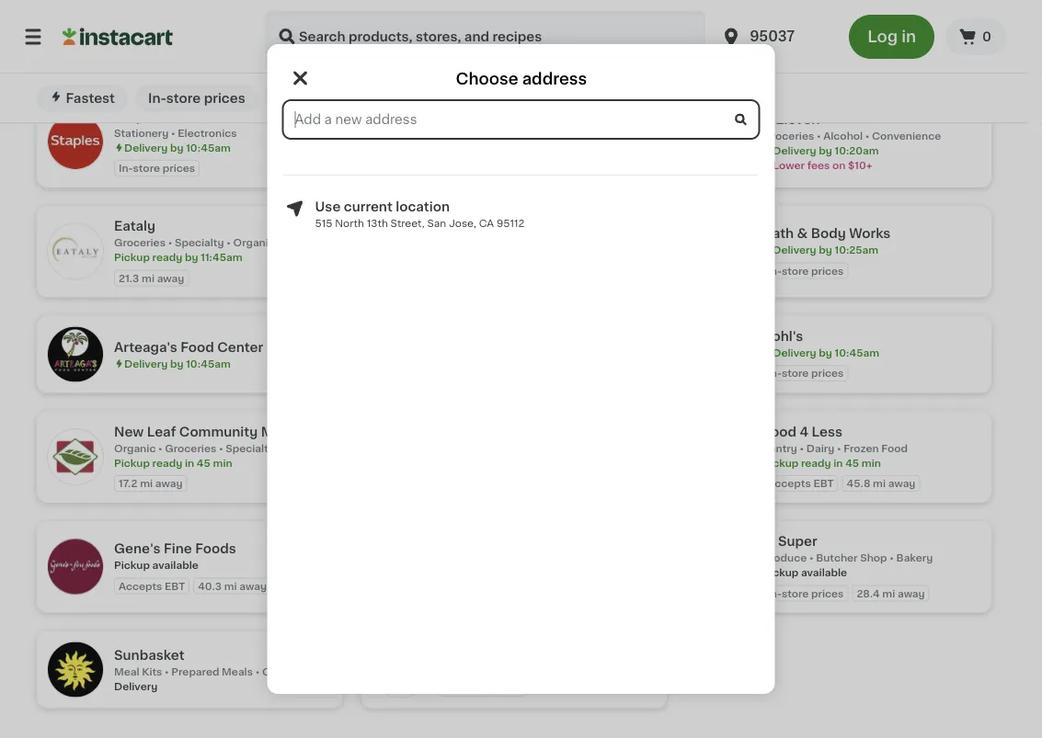 Task type: vqa. For each thing, say whether or not it's contained in the screenshot.
second macaroni from the left
no



Task type: locate. For each thing, give the bounding box(es) containing it.
1 vertical spatial prepared
[[171, 667, 219, 677]]

11:45am down home
[[186, 44, 228, 54]]

0 horizontal spatial accepts ebt
[[119, 582, 185, 592]]

ready up 21.3 mi away
[[152, 253, 182, 263]]

10:25am up 7-eleven groceries • alcohol • convenience on the right
[[835, 33, 878, 43]]

pickup button
[[325, 85, 396, 112]]

2 horizontal spatial specialty
[[438, 29, 488, 39]]

accepts down 'gene's'
[[119, 582, 162, 592]]

organic
[[499, 139, 541, 149], [233, 238, 275, 248], [114, 444, 156, 454], [262, 667, 304, 677]]

electronics up delivery by 11:45am
[[114, 29, 173, 39]]

convenience
[[872, 132, 941, 142]]

in right log
[[902, 29, 916, 45]]

new left leaf
[[114, 426, 144, 439]]

delivery by 11:15am
[[449, 44, 549, 54]]

alcohol
[[823, 132, 863, 142], [550, 139, 589, 149]]

ebt for 40.3 mi away
[[165, 582, 185, 592]]

delivery by 10:25am up eleven
[[773, 33, 878, 43]]

groceries down eleven
[[763, 132, 814, 142]]

gene's
[[114, 543, 161, 556]]

0 horizontal spatial min
[[213, 458, 232, 469]]

in-store prices inside in-store prices link
[[443, 684, 519, 695]]

0 horizontal spatial &
[[216, 29, 225, 39]]

pickup down the pantry on the bottom right of page
[[763, 458, 799, 469]]

  text field
[[284, 101, 758, 138]]

•
[[176, 29, 180, 39], [490, 29, 494, 39], [581, 29, 585, 39], [171, 128, 175, 138], [817, 132, 821, 142], [865, 132, 870, 142], [492, 139, 497, 149], [543, 139, 547, 149], [168, 238, 172, 248], [226, 238, 231, 248], [158, 444, 163, 454], [219, 444, 223, 454], [800, 444, 804, 454], [837, 444, 841, 454], [809, 554, 814, 564], [890, 554, 894, 564], [165, 667, 169, 677], [255, 667, 260, 677]]

0 horizontal spatial available
[[152, 561, 198, 571]]

new right pickup button
[[416, 92, 446, 105]]

available down butcher
[[801, 568, 847, 578]]

ready down dairy
[[801, 458, 831, 469]]

1 horizontal spatial new
[[416, 92, 446, 105]]

accepts ebt down dairy
[[767, 479, 834, 489]]

ready for new
[[152, 458, 182, 469]]

specialty up 21.3 mi away
[[175, 238, 224, 248]]

1 horizontal spatial accepts
[[767, 479, 811, 489]]

0 vertical spatial 10:45am
[[186, 143, 231, 153]]

meals right kits
[[222, 667, 253, 677]]

delivery by 10:25am down bath & body works
[[773, 245, 878, 256]]

1 vertical spatial 10:25am
[[835, 245, 878, 256]]

prepared
[[497, 29, 545, 39], [171, 667, 219, 677]]

alcohol for eleven
[[823, 132, 863, 142]]

13th
[[367, 218, 388, 229]]

0 horizontal spatial food
[[180, 341, 214, 354]]

10:25am down 'works'
[[835, 245, 878, 256]]

el super produce • butcher shop • bakery pickup available
[[763, 536, 933, 578]]

in down "community"
[[185, 458, 194, 469]]

0 horizontal spatial prepared
[[171, 667, 219, 677]]

alcohol inside 7-eleven groceries • alcohol • convenience
[[823, 132, 863, 142]]

kohl's
[[763, 330, 803, 343]]

1 vertical spatial new
[[114, 426, 144, 439]]

& right home
[[216, 29, 225, 39]]

available down fine on the left bottom of page
[[152, 561, 198, 571]]

ready
[[152, 253, 182, 263], [152, 458, 182, 469], [801, 458, 831, 469]]

0 vertical spatial new
[[416, 92, 446, 105]]

pickup inside food 4 less pantry • dairy • frozen food pickup ready in 45 min
[[763, 458, 799, 469]]

bath & body works
[[763, 228, 891, 240]]

45 inside new leaf community markets organic • groceries • specialty pickup ready in 45 min
[[197, 458, 210, 469]]

1 horizontal spatial &
[[797, 228, 808, 240]]

home
[[182, 29, 214, 39]]

1 vertical spatial accepts ebt
[[119, 582, 185, 592]]

delivery by 10:25am
[[773, 33, 878, 43], [773, 245, 878, 256]]

2 vertical spatial specialty
[[226, 444, 275, 454]]

1 vertical spatial delivery by 10:25am
[[773, 245, 878, 256]]

pickup down 'gene's'
[[114, 561, 150, 571]]

delivery down kohl's
[[773, 348, 816, 358]]

away down bakery
[[898, 589, 925, 599]]

1 vertical spatial &
[[797, 228, 808, 240]]

delivery by 11:45am
[[124, 44, 228, 54]]

&
[[216, 29, 225, 39], [797, 228, 808, 240]]

delivery up lower
[[773, 146, 816, 156]]

mi for 28.4
[[882, 589, 895, 599]]

2 45 from the left
[[845, 458, 859, 469]]

gene's fine foods pickup available
[[114, 543, 236, 571]]

0 horizontal spatial meals
[[222, 667, 253, 677]]

ready inside food 4 less pantry • dairy • frozen food pickup ready in 45 min
[[801, 458, 831, 469]]

specialty
[[438, 29, 488, 39], [175, 238, 224, 248], [226, 444, 275, 454]]

location
[[396, 201, 450, 213]]

foods
[[195, 543, 236, 556]]

  text field inside "choose address" 'dialog'
[[284, 101, 758, 138]]

min inside new leaf community markets organic • groceries • specialty pickup ready in 45 min
[[213, 458, 232, 469]]

min down "community"
[[213, 458, 232, 469]]

0 horizontal spatial new
[[114, 426, 144, 439]]

delivery down electronics • home & office
[[124, 44, 168, 54]]

groceries • organic • alcohol
[[438, 139, 589, 149]]

ready inside new leaf community markets organic • groceries • specialty pickup ready in 45 min
[[152, 458, 182, 469]]

kits
[[142, 667, 162, 677]]

1 horizontal spatial food
[[763, 426, 797, 439]]

1 horizontal spatial min
[[862, 458, 881, 469]]

away right 40.3
[[239, 582, 267, 592]]

ebt left pickup button
[[278, 92, 304, 105]]

1 horizontal spatial alcohol
[[823, 132, 863, 142]]

pickup inside button
[[338, 92, 383, 105]]

food
[[180, 341, 214, 354], [763, 426, 797, 439], [881, 444, 908, 454]]

fees
[[807, 161, 830, 171]]

away for 45.8 mi away
[[888, 479, 916, 489]]

in-
[[767, 54, 782, 64], [148, 92, 166, 105], [119, 164, 133, 174], [767, 266, 782, 276], [767, 369, 782, 379], [767, 589, 782, 599], [443, 684, 457, 695]]

specialty down "community"
[[226, 444, 275, 454]]

0 vertical spatial specialty
[[438, 29, 488, 39]]

by up lower fees on $10+
[[819, 146, 832, 156]]

$10+
[[848, 161, 872, 171]]

instacart logo image
[[63, 26, 173, 48]]

2 horizontal spatial ebt
[[813, 479, 834, 489]]

45.8 mi away
[[847, 479, 916, 489]]

45 down frozen
[[845, 458, 859, 469]]

2 delivery by 10:25am from the top
[[773, 245, 878, 256]]

away right 45.8
[[888, 479, 916, 489]]

in down dairy
[[834, 458, 843, 469]]

meals up 11:15am
[[547, 29, 579, 39]]

1 vertical spatial specialty
[[175, 238, 224, 248]]

1 vertical spatial food
[[763, 426, 797, 439]]

0 horizontal spatial alcohol
[[550, 139, 589, 149]]

10:45am down staples stationery • electronics
[[186, 143, 231, 153]]

1 horizontal spatial meals
[[547, 29, 579, 39]]

main content
[[0, 0, 1028, 738]]

10:20am
[[835, 146, 879, 156]]

mi right 45.8
[[873, 479, 886, 489]]

1 10:25am from the top
[[835, 33, 878, 43]]

1 vertical spatial meals
[[222, 667, 253, 677]]

in-store prices
[[767, 54, 844, 64], [148, 92, 245, 105], [119, 164, 195, 174], [767, 266, 844, 276], [767, 369, 844, 379], [767, 589, 844, 599], [443, 684, 519, 695]]

pickup inside new leaf community markets organic • groceries • specialty pickup ready in 45 min
[[114, 458, 150, 469]]

food right frozen
[[881, 444, 908, 454]]

meals
[[547, 29, 579, 39], [222, 667, 253, 677]]

0
[[982, 30, 992, 43]]

0 horizontal spatial accepts
[[119, 582, 162, 592]]

0 vertical spatial ebt
[[278, 92, 304, 105]]

delivery by 10:45am down staples stationery • electronics
[[124, 143, 231, 153]]

1 horizontal spatial in
[[834, 458, 843, 469]]

2 10:25am from the top
[[835, 245, 878, 256]]

0 horizontal spatial 45
[[197, 458, 210, 469]]

45 down "community"
[[197, 458, 210, 469]]

delivery down meal
[[114, 682, 158, 692]]

away
[[157, 274, 184, 284], [155, 479, 183, 489], [888, 479, 916, 489], [239, 582, 267, 592], [898, 589, 925, 599]]

delivery by 10:45am
[[124, 143, 231, 153], [773, 348, 879, 358], [124, 359, 231, 369]]

prepared right kits
[[171, 667, 219, 677]]

by inside eataly groceries • specialty • organic pickup ready by 11:45am
[[185, 253, 198, 263]]

ready up 17.2 mi away
[[152, 458, 182, 469]]

pickup down produce
[[763, 568, 799, 578]]

1 vertical spatial 11:45am
[[201, 253, 242, 263]]

electronics
[[114, 29, 173, 39], [178, 128, 237, 138]]

alcohol down address
[[550, 139, 589, 149]]

prepared inside hmart specialty • prepared meals • ethnic
[[497, 29, 545, 39]]

mi right 28.4
[[882, 589, 895, 599]]

specialty down hmart
[[438, 29, 488, 39]]

2 vertical spatial delivery by 10:45am
[[124, 359, 231, 369]]

away right 21.3 on the left top of the page
[[157, 274, 184, 284]]

10:45am down the arteaga's food center
[[186, 359, 231, 369]]

in- inside in-store prices button
[[148, 92, 166, 105]]

by up less
[[819, 348, 832, 358]]

groceries down new button
[[438, 139, 490, 149]]

in inside new leaf community markets organic • groceries • specialty pickup ready in 45 min
[[185, 458, 194, 469]]

1 vertical spatial ebt
[[813, 479, 834, 489]]

ebt button
[[266, 85, 317, 112]]

11:15am
[[510, 44, 549, 54]]

4
[[800, 426, 809, 439]]

accepts
[[767, 479, 811, 489], [119, 582, 162, 592]]

1 vertical spatial electronics
[[178, 128, 237, 138]]

11:45am up center
[[201, 253, 242, 263]]

delivery by 10:45am down the arteaga's food center
[[124, 359, 231, 369]]

pickup inside gene's fine foods pickup available
[[114, 561, 150, 571]]

delivery by 10:45am for kohl's
[[773, 348, 879, 358]]

0 vertical spatial &
[[216, 29, 225, 39]]

delivery by 10:45am for arteaga's food center
[[124, 359, 231, 369]]

0 vertical spatial prepared
[[497, 29, 545, 39]]

1 horizontal spatial specialty
[[226, 444, 275, 454]]

available inside gene's fine foods pickup available
[[152, 561, 198, 571]]

1 vertical spatial 10:45am
[[835, 348, 879, 358]]

dairy
[[806, 444, 835, 454]]

0 button
[[946, 18, 1006, 55]]

fine
[[164, 543, 192, 556]]

0 vertical spatial electronics
[[114, 29, 173, 39]]

2 horizontal spatial food
[[881, 444, 908, 454]]

mi for 21.3
[[142, 274, 155, 284]]

2 vertical spatial food
[[881, 444, 908, 454]]

groceries inside new leaf community markets organic • groceries • specialty pickup ready in 45 min
[[165, 444, 216, 454]]

in inside food 4 less pantry • dairy • frozen food pickup ready in 45 min
[[834, 458, 843, 469]]

mi right 17.2
[[140, 479, 153, 489]]

delivery by 10:45am down kohl's
[[773, 348, 879, 358]]

prepared up 11:15am
[[497, 29, 545, 39]]

2 vertical spatial ebt
[[165, 582, 185, 592]]

store
[[782, 54, 809, 64], [166, 92, 201, 105], [133, 164, 160, 174], [782, 266, 809, 276], [782, 369, 809, 379], [782, 589, 809, 599], [457, 684, 484, 695]]

0 vertical spatial meals
[[547, 29, 579, 39]]

28.4 mi away
[[857, 589, 925, 599]]

away for 21.3 mi away
[[157, 274, 184, 284]]

accepts ebt for 45.8 mi away
[[767, 479, 834, 489]]

0 horizontal spatial specialty
[[175, 238, 224, 248]]

frozen
[[844, 444, 879, 454]]

min inside food 4 less pantry • dairy • frozen food pickup ready in 45 min
[[862, 458, 881, 469]]

1 horizontal spatial available
[[801, 568, 847, 578]]

1 vertical spatial accepts
[[119, 582, 162, 592]]

electronics down in-store prices button
[[178, 128, 237, 138]]

ebt for 45.8 mi away
[[813, 479, 834, 489]]

1 horizontal spatial accepts ebt
[[767, 479, 834, 489]]

0 horizontal spatial in
[[185, 458, 194, 469]]

shoppe®
[[520, 231, 579, 244]]

mi right 21.3 on the left top of the page
[[142, 274, 155, 284]]

prepared inside sunbasket meal kits • prepared meals • organic delivery
[[171, 667, 219, 677]]

pickup
[[338, 92, 383, 105], [114, 253, 150, 263], [114, 458, 150, 469], [763, 458, 799, 469], [114, 561, 150, 571], [763, 568, 799, 578]]

0 vertical spatial accepts
[[767, 479, 811, 489]]

1 horizontal spatial ebt
[[278, 92, 304, 105]]

groceries
[[763, 132, 814, 142], [438, 139, 490, 149], [114, 238, 166, 248], [165, 444, 216, 454]]

10:45am
[[186, 143, 231, 153], [835, 348, 879, 358], [186, 359, 231, 369]]

office
[[227, 29, 260, 39]]

by down electronics • home & office
[[170, 44, 183, 54]]

alcohol up 10:20am
[[823, 132, 863, 142]]

ebt left 45.8
[[813, 479, 834, 489]]

accepts ebt down gene's fine foods pickup available
[[119, 582, 185, 592]]

in
[[902, 29, 916, 45], [185, 458, 194, 469], [834, 458, 843, 469]]

1 45 from the left
[[197, 458, 210, 469]]

pickup up 17.2
[[114, 458, 150, 469]]

0 vertical spatial 10:25am
[[835, 33, 878, 43]]

min for community
[[213, 458, 232, 469]]

works
[[849, 228, 891, 240]]

away right 17.2
[[155, 479, 183, 489]]

& right bath
[[797, 228, 808, 240]]

2 vertical spatial 10:45am
[[186, 359, 231, 369]]

specialty inside new leaf community markets organic • groceries • specialty pickup ready in 45 min
[[226, 444, 275, 454]]

accepts ebt for 40.3 mi away
[[119, 582, 185, 592]]

7-eleven groceries • alcohol • convenience
[[763, 114, 941, 142]]

accepts down the pantry on the bottom right of page
[[767, 479, 811, 489]]

1 horizontal spatial 45
[[845, 458, 859, 469]]

pickup up 21.3 on the left top of the page
[[114, 253, 150, 263]]

0 vertical spatial delivery by 10:25am
[[773, 33, 878, 43]]

food left center
[[180, 341, 214, 354]]

by down staples stationery • electronics
[[170, 143, 183, 153]]

11:45am
[[186, 44, 228, 54], [201, 253, 242, 263]]

21.3
[[119, 274, 139, 284]]

new inside button
[[416, 92, 446, 105]]

ca
[[479, 218, 494, 229]]

1 min from the left
[[213, 458, 232, 469]]

groceries down eataly
[[114, 238, 166, 248]]

11:45am inside eataly groceries • specialty • organic pickup ready by 11:45am
[[201, 253, 242, 263]]

by left 11:15am
[[494, 44, 508, 54]]

butcher
[[816, 554, 858, 564]]

1 vertical spatial delivery by 10:45am
[[773, 348, 879, 358]]

0 vertical spatial accepts ebt
[[767, 479, 834, 489]]

1 horizontal spatial electronics
[[178, 128, 237, 138]]

mi for 17.2
[[140, 479, 153, 489]]

min down frozen
[[862, 458, 881, 469]]

10:45am up less
[[835, 348, 879, 358]]

current
[[344, 201, 393, 213]]

delivery down hmart
[[449, 44, 492, 54]]

pickup right 'ebt' button at top
[[338, 92, 383, 105]]

• inside staples stationery • electronics
[[171, 128, 175, 138]]

san
[[427, 218, 446, 229]]

less
[[812, 426, 843, 439]]

45 inside food 4 less pantry • dairy • frozen food pickup ready in 45 min
[[845, 458, 859, 469]]

available
[[152, 561, 198, 571], [801, 568, 847, 578]]

food up the pantry on the bottom right of page
[[763, 426, 797, 439]]

pantry
[[763, 444, 797, 454]]

store inside button
[[166, 92, 201, 105]]

available inside el super produce • butcher shop • bakery pickup available
[[801, 568, 847, 578]]

use current location 515 north 13th street, san jose, ca 95112
[[315, 201, 525, 229]]

2 horizontal spatial in
[[902, 29, 916, 45]]

1 horizontal spatial prepared
[[497, 29, 545, 39]]

10:45am for kohl's
[[835, 348, 879, 358]]

produce
[[763, 554, 807, 564]]

groceries down "community"
[[165, 444, 216, 454]]

0 horizontal spatial ebt
[[165, 582, 185, 592]]

staples stationery • electronics
[[114, 110, 237, 138]]

the
[[438, 231, 463, 244]]

meal
[[114, 667, 139, 677]]

2 min from the left
[[862, 458, 881, 469]]

45 for community
[[197, 458, 210, 469]]

ebt down gene's fine foods pickup available
[[165, 582, 185, 592]]

mi right 40.3
[[224, 582, 237, 592]]

by up the arteaga's food center
[[185, 253, 198, 263]]

ready inside eataly groceries • specialty • organic pickup ready by 11:45am
[[152, 253, 182, 263]]

in-store prices inside in-store prices button
[[148, 92, 245, 105]]

new inside new leaf community markets organic • groceries • specialty pickup ready in 45 min
[[114, 426, 144, 439]]



Task type: describe. For each thing, give the bounding box(es) containing it.
accepts for 40.3 mi away
[[119, 582, 162, 592]]

pickup inside eataly groceries • specialty • organic pickup ready by 11:45am
[[114, 253, 150, 263]]

eataly groceries • specialty • organic pickup ready by 11:45am
[[114, 220, 275, 263]]

0 vertical spatial 11:45am
[[186, 44, 228, 54]]

vitamin
[[466, 231, 517, 244]]

log in
[[867, 29, 916, 45]]

prices inside button
[[204, 92, 245, 105]]

el
[[763, 536, 775, 549]]

organic inside eataly groceries • specialty • organic pickup ready by 11:45am
[[233, 238, 275, 248]]

leaf
[[147, 426, 176, 439]]

arteaga's food center
[[114, 341, 263, 354]]

by down bath & body works
[[819, 245, 832, 256]]

delivery by 10:20am
[[773, 146, 879, 156]]

groceries inside eataly groceries • specialty • organic pickup ready by 11:45am
[[114, 238, 166, 248]]

away for 28.4 mi away
[[898, 589, 925, 599]]

in inside button
[[902, 29, 916, 45]]

groceries inside groceries • organic • alcohol link
[[438, 139, 490, 149]]

17.2 mi away
[[119, 479, 183, 489]]

mi for 45.8
[[873, 479, 886, 489]]

choose address
[[456, 71, 587, 87]]

sunbasket meal kits • prepared meals • organic delivery
[[114, 649, 304, 692]]

sunbasket
[[114, 649, 185, 662]]

away for 17.2 mi away
[[155, 479, 183, 489]]

ethnic
[[588, 29, 621, 39]]

0 horizontal spatial electronics
[[114, 29, 173, 39]]

eataly
[[114, 220, 155, 233]]

lower
[[773, 161, 805, 171]]

address
[[522, 71, 587, 87]]

new leaf community markets organic • groceries • specialty pickup ready in 45 min
[[114, 426, 315, 469]]

shop
[[860, 554, 887, 564]]

7-
[[763, 114, 776, 127]]

electronics inside staples stationery • electronics
[[178, 128, 237, 138]]

on
[[832, 161, 846, 171]]

17.2
[[119, 479, 137, 489]]

ready for food
[[801, 458, 831, 469]]

bakery
[[896, 554, 933, 564]]

staples
[[114, 110, 164, 123]]

community
[[179, 426, 258, 439]]

in for pantry
[[834, 458, 843, 469]]

markets
[[261, 426, 315, 439]]

by left log
[[819, 33, 832, 43]]

electronics • home & office
[[114, 29, 260, 39]]

delivery down bath
[[773, 245, 816, 256]]

ebt inside button
[[278, 92, 304, 105]]

search address image
[[733, 111, 749, 128]]

specialty inside hmart specialty • prepared meals • ethnic
[[438, 29, 488, 39]]

main content containing hmart
[[0, 0, 1028, 738]]

organic inside new leaf community markets organic • groceries • specialty pickup ready in 45 min
[[114, 444, 156, 454]]

min for less
[[862, 458, 881, 469]]

in-store prices link
[[361, 632, 667, 709]]

in- inside in-store prices link
[[443, 684, 457, 695]]

north
[[335, 218, 364, 229]]

bath
[[763, 228, 794, 240]]

by down the arteaga's food center
[[170, 359, 183, 369]]

in-store prices button
[[135, 85, 258, 112]]

delivery down stationery on the left of the page
[[124, 143, 168, 153]]

log
[[867, 29, 898, 45]]

alcohol for •
[[550, 139, 589, 149]]

choose
[[456, 71, 518, 87]]

meals inside hmart specialty • prepared meals • ethnic
[[547, 29, 579, 39]]

45 for less
[[845, 458, 859, 469]]

1 delivery by 10:25am from the top
[[773, 33, 878, 43]]

groceries • organic • alcohol link
[[361, 96, 667, 188]]

center
[[217, 341, 263, 354]]

fastest button
[[37, 85, 128, 112]]

0 vertical spatial food
[[180, 341, 214, 354]]

new button
[[403, 85, 459, 112]]

accepts for 45.8 mi away
[[767, 479, 811, 489]]

new for new leaf community markets organic • groceries • specialty pickup ready in 45 min
[[114, 426, 144, 439]]

in for markets
[[185, 458, 194, 469]]

street,
[[391, 218, 425, 229]]

21.3 mi away
[[119, 274, 184, 284]]

log in button
[[849, 15, 935, 59]]

28.4
[[857, 589, 880, 599]]

40.3
[[198, 582, 222, 592]]

delivery inside sunbasket meal kits • prepared meals • organic delivery
[[114, 682, 158, 692]]

super
[[778, 536, 817, 549]]

515
[[315, 218, 332, 229]]

eleven
[[776, 114, 820, 127]]

use
[[315, 201, 341, 213]]

delivery down arteaga's
[[124, 359, 168, 369]]

the vitamin shoppe®
[[438, 231, 579, 244]]

jose,
[[449, 218, 476, 229]]

arteaga's
[[114, 341, 177, 354]]

stationery
[[114, 128, 169, 138]]

away for 40.3 mi away
[[239, 582, 267, 592]]

body
[[811, 228, 846, 240]]

delivery up eleven
[[773, 33, 816, 43]]

food 4 less pantry • dairy • frozen food pickup ready in 45 min
[[763, 426, 908, 469]]

45.8
[[847, 479, 870, 489]]

meals inside sunbasket meal kits • prepared meals • organic delivery
[[222, 667, 253, 677]]

specialty inside eataly groceries • specialty • organic pickup ready by 11:45am
[[175, 238, 224, 248]]

0 vertical spatial delivery by 10:45am
[[124, 143, 231, 153]]

choose address dialog
[[267, 44, 775, 694]]

the vitamin shoppe® link
[[361, 206, 667, 298]]

95112
[[497, 218, 525, 229]]

hmart
[[438, 11, 480, 24]]

fastest
[[66, 92, 115, 105]]

40.3 mi away
[[198, 582, 267, 592]]

organic inside sunbasket meal kits • prepared meals • organic delivery
[[262, 667, 304, 677]]

10:45am for arteaga's food center
[[186, 359, 231, 369]]

new for new
[[416, 92, 446, 105]]

mi for 40.3
[[224, 582, 237, 592]]

groceries inside 7-eleven groceries • alcohol • convenience
[[763, 132, 814, 142]]

lower fees on $10+
[[773, 161, 872, 171]]

pickup inside el super produce • butcher shop • bakery pickup available
[[763, 568, 799, 578]]



